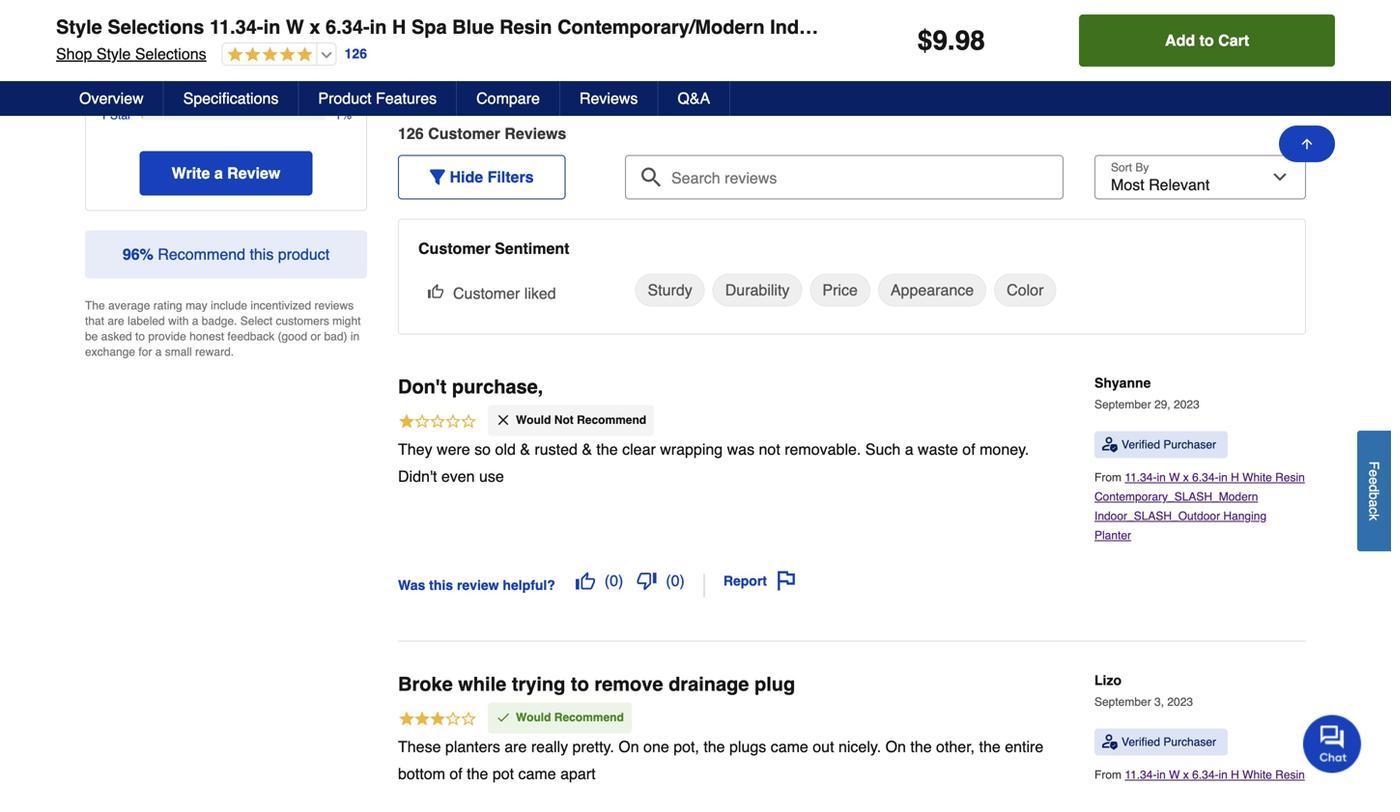 Task type: locate. For each thing, give the bounding box(es) containing it.
( left "thumb down" icon
[[605, 572, 610, 590]]

verified purchaser icon image for don't purchase,
[[1103, 438, 1118, 453]]

x up contemporary_slash_modern
[[1184, 471, 1190, 485]]

resin
[[500, 16, 552, 38], [1276, 471, 1306, 485], [1276, 769, 1306, 783]]

0 vertical spatial verified
[[1122, 439, 1161, 452]]

of down planters
[[450, 765, 463, 783]]

1 vertical spatial review
[[227, 165, 281, 182]]

hanging pot holding my succulents. image image
[[1003, 4, 1193, 23]]

0 horizontal spatial to
[[135, 330, 145, 344]]

x inside 11.34-in w x 6.34-in h white resin contemporary_slash_modern indoor_slash_outdoor hanging planter
[[1184, 471, 1190, 485]]

0 horizontal spatial 126
[[345, 46, 367, 62]]

recommend up pretty.
[[555, 712, 624, 725]]

from down lizo september 3, 2023
[[1095, 769, 1125, 783]]

.
[[948, 25, 956, 56]]

2 purchaser from the top
[[1164, 736, 1217, 750]]

1 horizontal spatial review
[[505, 125, 558, 143]]

thumb up image right helpful?
[[576, 572, 595, 591]]

0 vertical spatial are
[[108, 315, 124, 328]]

durability
[[726, 281, 790, 299]]

1 vertical spatial september
[[1095, 696, 1152, 710]]

1 verified from the top
[[1122, 439, 1161, 452]]

1 star image
[[398, 413, 477, 433]]

6.34- inside 11.34-in w x 6.34-in h white resin contemporary_slash_modern indoor_slash_outdoor hanging planter
[[1193, 471, 1219, 485]]

close image
[[496, 413, 511, 428]]

selections up shop style selections
[[108, 16, 204, 38]]

the left other,
[[911, 738, 932, 756]]

verified down 3, on the right
[[1122, 736, 1161, 750]]

sturdy
[[648, 281, 693, 299]]

0 horizontal spatial (
[[605, 572, 610, 590]]

1 vertical spatial would
[[516, 712, 551, 725]]

2 0 from the left
[[671, 572, 680, 590]]

1 from from the top
[[1095, 471, 1125, 485]]

september inside shyanne september 29, 2023
[[1095, 398, 1152, 412]]

96
[[123, 246, 140, 264]]

126 for 126 customer review s
[[398, 125, 424, 143]]

0 horizontal spatial )
[[619, 572, 624, 590]]

1 vertical spatial purchaser
[[1164, 736, 1217, 750]]

a
[[214, 165, 223, 182], [192, 315, 199, 328], [155, 346, 162, 359], [905, 441, 914, 459], [1367, 500, 1383, 508]]

2023 inside lizo september 3, 2023
[[1168, 696, 1194, 710]]

) right "thumb down" icon
[[680, 572, 685, 590]]

customer for customer liked
[[453, 285, 520, 303]]

purchaser down 29,
[[1164, 439, 1217, 452]]

2 vertical spatial h
[[1232, 769, 1240, 783]]

this left product
[[250, 246, 274, 264]]

september down shyanne
[[1095, 398, 1152, 412]]

1 horizontal spatial planter
[[1095, 529, 1132, 543]]

the left pot at the bottom
[[467, 765, 488, 783]]

126 down features at left top
[[398, 125, 424, 143]]

2 white from the top
[[1243, 769, 1273, 783]]

thumb up image left customer liked
[[428, 284, 444, 299]]

1 vertical spatial recommend
[[577, 414, 647, 427]]

c
[[1367, 508, 1383, 514]]

customer liked
[[453, 285, 556, 303]]

review inside button
[[227, 165, 281, 182]]

11.34- up contemporary_slash_modern
[[1125, 471, 1157, 485]]

1 horizontal spatial hanging
[[1224, 510, 1267, 524]]

0 vertical spatial white
[[1243, 471, 1273, 485]]

don't purchase,
[[398, 376, 544, 398]]

0 vertical spatial came
[[771, 738, 809, 756]]

6.34- for don't purchase,
[[1193, 471, 1219, 485]]

resin for broke while trying to remove drainage plug
[[1276, 769, 1306, 783]]

126 up 0%
[[345, 46, 367, 62]]

review
[[457, 578, 499, 593]]

came left 'out' on the bottom right of page
[[771, 738, 809, 756]]

1 horizontal spatial 0
[[671, 572, 680, 590]]

2 star
[[101, 83, 131, 96]]

x for don't purchase,
[[1184, 471, 1190, 485]]

so
[[475, 441, 491, 459]]

0 vertical spatial would
[[516, 414, 551, 427]]

0 horizontal spatial hanging
[[918, 16, 995, 38]]

the left entire
[[980, 738, 1001, 756]]

0 horizontal spatial on
[[619, 738, 639, 756]]

0 horizontal spatial 0
[[610, 572, 619, 590]]

1 purchaser from the top
[[1164, 439, 1217, 452]]

1 vertical spatial from
[[1095, 769, 1125, 783]]

0 horizontal spatial thumb up image
[[428, 284, 444, 299]]

4 star
[[101, 34, 131, 47]]

11.34-in w x 6.34-in h white resin contemporary_slash_modern indoor_slash_outdoor hanging planter link
[[1095, 471, 1306, 543]]

5 star from the top
[[110, 109, 131, 122]]

white inside 11.34-in w x 6.34-in h white resin contemporary_slash_modern indoor_slash_outdoor hanging planter
[[1243, 471, 1273, 485]]

planter right 98
[[1000, 16, 1066, 38]]

0 vertical spatial recommend
[[158, 246, 246, 264]]

2023 right 3, on the right
[[1168, 696, 1194, 710]]

hide filters
[[450, 168, 534, 186]]

sturdy button
[[636, 274, 705, 307]]

2 vertical spatial 6.34-
[[1193, 769, 1219, 783]]

purchaser for broke while trying to remove drainage plug
[[1164, 736, 1217, 750]]

2 would from the top
[[516, 712, 551, 725]]

on left one at the left of page
[[619, 738, 639, 756]]

0 horizontal spatial are
[[108, 315, 124, 328]]

pot
[[493, 765, 514, 783]]

1 horizontal spatial )
[[680, 572, 685, 590]]

2 vertical spatial 11.34-
[[1125, 769, 1157, 783]]

to
[[1200, 31, 1215, 49], [135, 330, 145, 344], [571, 674, 589, 696]]

x inside 11.34-in w x 6.34-in h white resin
[[1184, 769, 1190, 783]]

are inside these planters are really pretty. on one pot, the plugs came out nicely. on the other, the entire bottom of the pot came apart
[[505, 738, 527, 756]]

would
[[516, 414, 551, 427], [516, 712, 551, 725]]

0 vertical spatial selections
[[108, 16, 204, 38]]

are
[[108, 315, 124, 328], [505, 738, 527, 756]]

verified down 29,
[[1122, 439, 1161, 452]]

not
[[759, 441, 781, 459]]

2 ) from the left
[[680, 572, 685, 590]]

on
[[619, 738, 639, 756], [886, 738, 907, 756]]

star
[[110, 10, 131, 24], [110, 34, 131, 47], [110, 57, 131, 70], [110, 83, 131, 96], [110, 109, 131, 122]]

to up would recommend
[[571, 674, 589, 696]]

11.34- for don't purchase,
[[1125, 471, 1157, 485]]

4 star from the top
[[110, 83, 131, 96]]

2 vertical spatial w
[[1170, 769, 1181, 783]]

planters
[[445, 738, 501, 756]]

would right 'close' icon
[[516, 414, 551, 427]]

purchaser for don't purchase,
[[1164, 439, 1217, 452]]

0 vertical spatial h
[[392, 16, 406, 38]]

0 horizontal spatial uploaded image image
[[406, 4, 595, 23]]

1 vertical spatial x
[[1184, 471, 1190, 485]]

might
[[333, 315, 361, 328]]

star right 3 at left
[[110, 57, 131, 70]]

11.34- down 3, on the right
[[1125, 769, 1157, 783]]

white left the chat invite button image
[[1243, 769, 1273, 783]]

these planters are really pretty. on one pot, the plugs came out nicely. on the other, the entire bottom of the pot came apart
[[398, 738, 1044, 783]]

shyanne
[[1095, 376, 1151, 391]]

0 horizontal spatial planter
[[1000, 16, 1066, 38]]

selections right 3 star on the top of page
[[135, 45, 207, 63]]

a up k
[[1367, 500, 1383, 508]]

1 star
[[101, 109, 131, 122]]

1 would from the top
[[516, 414, 551, 427]]

e up b
[[1367, 477, 1383, 485]]

2 uploaded image image from the left
[[605, 4, 795, 23]]

this right was
[[429, 578, 453, 593]]

select
[[240, 315, 273, 328]]

product
[[278, 246, 330, 264]]

1 horizontal spatial 126
[[398, 125, 424, 143]]

star for 1 star
[[110, 109, 131, 122]]

1 horizontal spatial of
[[963, 441, 976, 459]]

overview button
[[60, 81, 164, 116]]

1 vertical spatial 126
[[398, 125, 424, 143]]

0 vertical spatial review
[[505, 125, 558, 143]]

the
[[597, 441, 618, 459], [704, 738, 725, 756], [911, 738, 932, 756], [980, 738, 1001, 756], [467, 765, 488, 783]]

would for while
[[516, 712, 551, 725]]

uploaded image image up q&a
[[605, 4, 795, 23]]

1 horizontal spatial this
[[429, 578, 453, 593]]

1 vertical spatial verified purchaser icon image
[[1103, 735, 1118, 751]]

1 vertical spatial are
[[505, 738, 527, 756]]

1 horizontal spatial to
[[571, 674, 589, 696]]

from for don't purchase,
[[1095, 471, 1125, 485]]

2 verified purchaser icon image from the top
[[1103, 735, 1118, 751]]

) for thumb up image for (
[[619, 572, 624, 590]]

0 vertical spatial september
[[1095, 398, 1152, 412]]

reviews
[[315, 299, 354, 313]]

1 vertical spatial w
[[1170, 471, 1181, 485]]

1 ( 0 ) from the left
[[605, 572, 624, 590]]

1 vertical spatial hanging
[[1224, 510, 1267, 524]]

recommend
[[158, 246, 246, 264], [577, 414, 647, 427], [555, 712, 624, 725]]

1 vertical spatial thumb up image
[[576, 572, 595, 591]]

apart
[[561, 765, 596, 783]]

1 horizontal spatial uploaded image image
[[605, 4, 795, 23]]

1 ) from the left
[[619, 572, 624, 590]]

thumb up image
[[428, 284, 444, 299], [576, 572, 595, 591]]

was
[[398, 578, 426, 593]]

0 vertical spatial to
[[1200, 31, 1215, 49]]

september inside lizo september 3, 2023
[[1095, 696, 1152, 710]]

flag image
[[777, 572, 796, 591]]

verified purchaser down 3, on the right
[[1122, 736, 1217, 750]]

1 horizontal spatial (
[[666, 572, 671, 590]]

uploaded image image
[[406, 4, 595, 23], [605, 4, 795, 23]]

the average rating may include incentivized reviews that are labeled with a badge. select customers might be asked to provide honest feedback (good or bad) in exchange for a small reward.
[[85, 299, 361, 359]]

1 vertical spatial to
[[135, 330, 145, 344]]

recommend up the may on the left top of page
[[158, 246, 246, 264]]

broke
[[398, 674, 453, 696]]

126 for 126
[[345, 46, 367, 62]]

0 horizontal spatial ( 0 )
[[605, 572, 624, 590]]

2 ( from the left
[[666, 572, 671, 590]]

2 horizontal spatial to
[[1200, 31, 1215, 49]]

1 horizontal spatial ( 0 )
[[666, 572, 685, 590]]

0 vertical spatial of
[[963, 441, 976, 459]]

customer up hide
[[428, 125, 500, 143]]

one
[[644, 738, 670, 756]]

w inside 11.34-in w x 6.34-in h white resin
[[1170, 769, 1181, 783]]

0 vertical spatial verified purchaser icon image
[[1103, 438, 1118, 453]]

1 vertical spatial h
[[1232, 471, 1240, 485]]

white up contemporary_slash_modern
[[1243, 471, 1273, 485]]

w inside 11.34-in w x 6.34-in h white resin contemporary_slash_modern indoor_slash_outdoor hanging planter
[[1170, 471, 1181, 485]]

recommend for %
[[158, 246, 246, 264]]

came down really
[[519, 765, 556, 783]]

1 vertical spatial white
[[1243, 769, 1273, 783]]

would right checkmark image
[[516, 712, 551, 725]]

not
[[555, 414, 574, 427]]

1 verified purchaser from the top
[[1122, 439, 1217, 452]]

1 horizontal spatial &
[[582, 441, 592, 459]]

2 verified purchaser from the top
[[1122, 736, 1217, 750]]

incentivized
[[251, 299, 311, 313]]

0 horizontal spatial &
[[520, 441, 531, 459]]

) for "thumb down" icon
[[680, 572, 685, 590]]

1 horizontal spatial thumb up image
[[576, 572, 595, 591]]

2023 right 29,
[[1174, 398, 1200, 412]]

0 vertical spatial thumb up image
[[428, 284, 444, 299]]

are up asked
[[108, 315, 124, 328]]

review down compare button
[[505, 125, 558, 143]]

0 horizontal spatial review
[[227, 165, 281, 182]]

verified purchaser icon image down shyanne
[[1103, 438, 1118, 453]]

1 vertical spatial resin
[[1276, 471, 1306, 485]]

product features button
[[299, 81, 457, 116]]

0 horizontal spatial came
[[519, 765, 556, 783]]

bad)
[[324, 330, 347, 344]]

resin inside 11.34-in w x 6.34-in h white resin
[[1276, 769, 1306, 783]]

wrapping
[[660, 441, 723, 459]]

2 vertical spatial resin
[[1276, 769, 1306, 783]]

contemporary/modern
[[558, 16, 765, 38]]

really
[[531, 738, 568, 756]]

0 vertical spatial 2023
[[1174, 398, 1200, 412]]

1 vertical spatial customer
[[419, 240, 491, 258]]

2 september from the top
[[1095, 696, 1152, 710]]

x left 90%
[[310, 16, 320, 38]]

of right waste
[[963, 441, 976, 459]]

s
[[558, 125, 567, 143]]

style
[[56, 16, 102, 38], [96, 45, 131, 63]]

1 vertical spatial this
[[429, 578, 453, 593]]

2 & from the left
[[582, 441, 592, 459]]

1 vertical spatial selections
[[135, 45, 207, 63]]

( 0 ) for "thumb down" icon
[[666, 572, 685, 590]]

q&a
[[678, 89, 711, 107]]

& down would not recommend
[[582, 441, 592, 459]]

shop style selections
[[56, 45, 207, 63]]

0 vertical spatial 126
[[345, 46, 367, 62]]

1 vertical spatial 11.34-
[[1125, 471, 1157, 485]]

) left "thumb down" icon
[[619, 572, 624, 590]]

they
[[398, 441, 433, 459]]

review for customer
[[505, 125, 558, 143]]

the left the clear at the left
[[597, 441, 618, 459]]

2 ( 0 ) from the left
[[666, 572, 685, 590]]

( 0 ) right "thumb down" icon
[[666, 572, 685, 590]]

customer down customer sentiment
[[453, 285, 520, 303]]

1 vertical spatial verified
[[1122, 736, 1161, 750]]

1 horizontal spatial on
[[886, 738, 907, 756]]

star for 4 star
[[110, 34, 131, 47]]

0 left "thumb down" icon
[[610, 572, 619, 590]]

2 vertical spatial customer
[[453, 285, 520, 303]]

for
[[139, 346, 152, 359]]

0 horizontal spatial this
[[250, 246, 274, 264]]

star right the 1
[[110, 109, 131, 122]]

e up d in the bottom right of the page
[[1367, 470, 1383, 477]]

3 star from the top
[[110, 57, 131, 70]]

2 vertical spatial x
[[1184, 769, 1190, 783]]

verified purchaser for broke while trying to remove drainage plug
[[1122, 736, 1217, 750]]

5 star
[[101, 10, 131, 24]]

2 from from the top
[[1095, 769, 1125, 783]]

uploaded image image up compare
[[406, 4, 595, 23]]

resin inside 11.34-in w x 6.34-in h white resin contemporary_slash_modern indoor_slash_outdoor hanging planter
[[1276, 471, 1306, 485]]

1 vertical spatial of
[[450, 765, 463, 783]]

1 horizontal spatial are
[[505, 738, 527, 756]]

11.34- inside 11.34-in w x 6.34-in h white resin
[[1125, 769, 1157, 783]]

h for broke while trying to remove drainage plug
[[1232, 769, 1240, 783]]

h inside 11.34-in w x 6.34-in h white resin contemporary_slash_modern indoor_slash_outdoor hanging planter
[[1232, 471, 1240, 485]]

2 verified from the top
[[1122, 736, 1161, 750]]

1 0 from the left
[[610, 572, 619, 590]]

1 vertical spatial 2023
[[1168, 696, 1194, 710]]

( right "thumb down" icon
[[666, 572, 671, 590]]

white inside 11.34-in w x 6.34-in h white resin
[[1243, 769, 1273, 783]]

0 right "thumb down" icon
[[671, 572, 680, 590]]

on right nicely.
[[886, 738, 907, 756]]

planter inside 11.34-in w x 6.34-in h white resin contemporary_slash_modern indoor_slash_outdoor hanging planter
[[1095, 529, 1132, 543]]

of inside they were so old & rusted & the clear wrapping was not removable. such a waste of money. didn't even use
[[963, 441, 976, 459]]

1 vertical spatial 6.34-
[[1193, 471, 1219, 485]]

6.34- inside 11.34-in w x 6.34-in h white resin
[[1193, 769, 1219, 783]]

purchaser up 11.34-in w x 6.34-in h white resin on the bottom
[[1164, 736, 1217, 750]]

w up contemporary_slash_modern
[[1170, 471, 1181, 485]]

september
[[1095, 398, 1152, 412], [1095, 696, 1152, 710]]

purchaser
[[1164, 439, 1217, 452], [1164, 736, 1217, 750]]

write a review
[[172, 165, 281, 182]]

to up for
[[135, 330, 145, 344]]

helpful?
[[503, 578, 556, 593]]

98
[[956, 25, 986, 56]]

96 % recommend this product
[[123, 246, 330, 264]]

6.34-
[[326, 16, 370, 38], [1193, 471, 1219, 485], [1193, 769, 1219, 783]]

product features
[[318, 89, 437, 107]]

1 star from the top
[[110, 10, 131, 24]]

1 verified purchaser icon image from the top
[[1103, 438, 1118, 453]]

1 vertical spatial planter
[[1095, 529, 1132, 543]]

customer sentiment
[[419, 240, 570, 258]]

( 0 ) left "thumb down" icon
[[605, 572, 624, 590]]

2023 for broke while trying to remove drainage plug
[[1168, 696, 1194, 710]]

customer up customer liked
[[419, 240, 491, 258]]

came
[[771, 738, 809, 756], [519, 765, 556, 783]]

x
[[310, 16, 320, 38], [1184, 471, 1190, 485], [1184, 769, 1190, 783]]

liked
[[525, 285, 556, 303]]

verified purchaser down 29,
[[1122, 439, 1217, 452]]

review right write
[[227, 165, 281, 182]]

appearance button
[[878, 274, 987, 307]]

small
[[165, 346, 192, 359]]

2023
[[1174, 398, 1200, 412], [1168, 696, 1194, 710]]

1 september from the top
[[1095, 398, 1152, 412]]

0 for "thumb down" icon
[[671, 572, 680, 590]]

verified purchaser for don't purchase,
[[1122, 439, 1217, 452]]

september down lizo
[[1095, 696, 1152, 710]]

planter down indoor_slash_outdoor
[[1095, 529, 1132, 543]]

2 vertical spatial to
[[571, 674, 589, 696]]

2 e from the top
[[1367, 477, 1383, 485]]

from up indoor_slash_outdoor
[[1095, 471, 1125, 485]]

star right 4
[[110, 34, 131, 47]]

11.34-
[[210, 16, 263, 38], [1125, 471, 1157, 485], [1125, 769, 1157, 783]]

w down lizo september 3, 2023
[[1170, 769, 1181, 783]]

11.34- up 4.8 stars image
[[210, 16, 263, 38]]

resin for don't purchase,
[[1276, 471, 1306, 485]]

are up pot at the bottom
[[505, 738, 527, 756]]

0 horizontal spatial of
[[450, 765, 463, 783]]

11.34- inside 11.34-in w x 6.34-in h white resin contemporary_slash_modern indoor_slash_outdoor hanging planter
[[1125, 471, 1157, 485]]

pot,
[[674, 738, 700, 756]]

2023 inside shyanne september 29, 2023
[[1174, 398, 1200, 412]]

star right 5
[[110, 10, 131, 24]]

waste
[[918, 441, 959, 459]]

x down lizo september 3, 2023
[[1184, 769, 1190, 783]]

verified purchaser icon image
[[1103, 438, 1118, 453], [1103, 735, 1118, 751]]

h inside 11.34-in w x 6.34-in h white resin
[[1232, 769, 1240, 783]]

& right old
[[520, 441, 531, 459]]

to right add
[[1200, 31, 1215, 49]]

star for 5 star
[[110, 10, 131, 24]]

1 vertical spatial verified purchaser
[[1122, 736, 1217, 750]]

0 vertical spatial from
[[1095, 471, 1125, 485]]

cart
[[1219, 31, 1250, 49]]

may
[[186, 299, 208, 313]]

star right the 2
[[110, 83, 131, 96]]

filter image
[[430, 170, 446, 185]]

0 vertical spatial resin
[[500, 16, 552, 38]]

recommend up the clear at the left
[[577, 414, 647, 427]]

a right such
[[905, 441, 914, 459]]

lizo september 3, 2023
[[1095, 673, 1194, 710]]

verified purchaser icon image down lizo september 3, 2023
[[1103, 735, 1118, 751]]

w up 4.8 stars image
[[286, 16, 304, 38]]

0 vertical spatial verified purchaser
[[1122, 439, 1217, 452]]

contemporary_slash_modern
[[1095, 491, 1259, 504]]

1 white from the top
[[1243, 471, 1273, 485]]

hanging inside 11.34-in w x 6.34-in h white resin contemporary_slash_modern indoor_slash_outdoor hanging planter
[[1224, 510, 1267, 524]]

1 horizontal spatial came
[[771, 738, 809, 756]]

e
[[1367, 470, 1383, 477], [1367, 477, 1383, 485]]

2 star from the top
[[110, 34, 131, 47]]



Task type: vqa. For each thing, say whether or not it's contained in the screenshot.
Building Supplies link
no



Task type: describe. For each thing, give the bounding box(es) containing it.
a right write
[[214, 165, 223, 182]]

reviews
[[580, 89, 638, 107]]

september for broke while trying to remove drainage plug
[[1095, 696, 1152, 710]]

drainage
[[669, 674, 749, 696]]

these
[[398, 738, 441, 756]]

b
[[1367, 492, 1383, 500]]

thumb down image
[[637, 572, 657, 591]]

customer for customer sentiment
[[419, 240, 491, 258]]

compare
[[477, 89, 540, 107]]

provide
[[148, 330, 186, 344]]

11.34- for broke while trying to remove drainage plug
[[1125, 769, 1157, 783]]

1 e from the top
[[1367, 470, 1383, 477]]

$ 9 . 98
[[918, 25, 986, 56]]

would recommend
[[516, 712, 624, 725]]

specifications
[[183, 89, 279, 107]]

compare button
[[457, 81, 561, 116]]

exchange
[[85, 346, 135, 359]]

in inside the average rating may include incentivized reviews that are labeled with a badge. select customers might be asked to provide honest feedback (good or bad) in exchange for a small reward.
[[351, 330, 360, 344]]

verified for broke while trying to remove drainage plug
[[1122, 736, 1161, 750]]

reviews button
[[561, 81, 659, 116]]

they were so old & rusted & the clear wrapping was not removable. such a waste of money. didn't even use
[[398, 441, 1030, 486]]

x for broke while trying to remove drainage plug
[[1184, 769, 1190, 783]]

white for broke while trying to remove drainage plug
[[1243, 769, 1273, 783]]

verified purchaser icon image for broke while trying to remove drainage plug
[[1103, 735, 1118, 751]]

Search reviews text field
[[633, 155, 1056, 188]]

arrow up image
[[1300, 136, 1315, 152]]

1 vertical spatial style
[[96, 45, 131, 63]]

1 uploaded image image from the left
[[406, 4, 595, 23]]

were
[[437, 441, 470, 459]]

verified for don't purchase,
[[1122, 439, 1161, 452]]

the
[[85, 299, 105, 313]]

or
[[311, 330, 321, 344]]

2 on from the left
[[886, 738, 907, 756]]

d
[[1367, 485, 1383, 492]]

specifications button
[[164, 81, 299, 116]]

bottom
[[398, 765, 445, 783]]

1 & from the left
[[520, 441, 531, 459]]

rating
[[153, 299, 182, 313]]

1
[[101, 109, 107, 122]]

9
[[933, 25, 948, 56]]

0 vertical spatial customer
[[428, 125, 500, 143]]

review for a
[[227, 165, 281, 182]]

money.
[[980, 441, 1030, 459]]

29,
[[1155, 398, 1171, 412]]

0 vertical spatial x
[[310, 16, 320, 38]]

asked
[[101, 330, 132, 344]]

of inside these planters are really pretty. on one pot, the plugs came out nicely. on the other, the entire bottom of the pot came apart
[[450, 765, 463, 783]]

126 customer review s
[[398, 125, 567, 143]]

1 vertical spatial came
[[519, 765, 556, 783]]

rusted
[[535, 441, 578, 459]]

are inside the average rating may include incentivized reviews that are labeled with a badge. select customers might be asked to provide honest feedback (good or bad) in exchange for a small reward.
[[108, 315, 124, 328]]

didn't
[[398, 468, 437, 486]]

september for don't purchase,
[[1095, 398, 1152, 412]]

from for broke while trying to remove drainage plug
[[1095, 769, 1125, 783]]

( 0 ) for thumb up image for (
[[605, 572, 624, 590]]

to inside the average rating may include incentivized reviews that are labeled with a badge. select customers might be asked to provide honest feedback (good or bad) in exchange for a small reward.
[[135, 330, 145, 344]]

2023 for don't purchase,
[[1174, 398, 1200, 412]]

1 on from the left
[[619, 738, 639, 756]]

(good
[[278, 330, 308, 344]]

durability button
[[713, 274, 803, 307]]

even
[[442, 468, 475, 486]]

checkmark image
[[496, 710, 511, 726]]

hide
[[450, 168, 483, 186]]

f e e d b a c k
[[1367, 462, 1383, 521]]

labeled
[[128, 315, 165, 328]]

a inside they were so old & rusted & the clear wrapping was not removable. such a waste of money. didn't even use
[[905, 441, 914, 459]]

recommend for not
[[577, 414, 647, 427]]

0 vertical spatial this
[[250, 246, 274, 264]]

out
[[813, 738, 835, 756]]

other,
[[937, 738, 975, 756]]

6.34- for broke while trying to remove drainage plug
[[1193, 769, 1219, 783]]

use
[[479, 468, 504, 486]]

1 ( from the left
[[605, 572, 610, 590]]

the inside they were so old & rusted & the clear wrapping was not removable. such a waste of money. didn't even use
[[597, 441, 618, 459]]

5
[[101, 10, 107, 24]]

3 star
[[101, 57, 131, 70]]

be
[[85, 330, 98, 344]]

color
[[1007, 281, 1044, 299]]

don't
[[398, 376, 447, 398]]

a down the may on the left top of page
[[192, 315, 199, 328]]

4
[[101, 34, 107, 47]]

0 vertical spatial w
[[286, 16, 304, 38]]

6%
[[335, 34, 352, 47]]

to inside button
[[1200, 31, 1215, 49]]

spa
[[412, 16, 447, 38]]

the right pot,
[[704, 738, 725, 756]]

remove
[[595, 674, 664, 696]]

3
[[101, 57, 107, 70]]

such
[[866, 441, 901, 459]]

include
[[211, 299, 248, 313]]

0 vertical spatial planter
[[1000, 16, 1066, 38]]

would for purchase,
[[516, 414, 551, 427]]

0 for thumb up image for (
[[610, 572, 619, 590]]

appearance
[[891, 281, 974, 299]]

product
[[318, 89, 372, 107]]

0 vertical spatial style
[[56, 16, 102, 38]]

add
[[1166, 31, 1196, 49]]

star for 3 star
[[110, 57, 131, 70]]

star for 2 star
[[110, 83, 131, 96]]

0 vertical spatial 6.34-
[[326, 16, 370, 38]]

shyanne september 29, 2023
[[1095, 376, 1200, 412]]

w for broke while trying to remove drainage plug
[[1170, 769, 1181, 783]]

0 vertical spatial 11.34-
[[210, 16, 263, 38]]

0%
[[335, 83, 352, 96]]

add to cart
[[1166, 31, 1250, 49]]

with
[[168, 315, 189, 328]]

h for don't purchase,
[[1232, 471, 1240, 485]]

white for don't purchase,
[[1243, 471, 1273, 485]]

4.8 stars image
[[223, 46, 313, 64]]

feedback
[[228, 330, 275, 344]]

2 vertical spatial recommend
[[555, 712, 624, 725]]

k
[[1367, 514, 1383, 521]]

11.34-in w x 6.34-in h white resin link
[[1095, 769, 1306, 786]]

reward.
[[195, 346, 234, 359]]

thumb up image for (
[[576, 572, 595, 591]]

1%
[[335, 109, 352, 122]]

while
[[458, 674, 507, 696]]

overview
[[79, 89, 144, 107]]

removable.
[[785, 441, 862, 459]]

a right for
[[155, 346, 162, 359]]

thumb up image for customer liked
[[428, 284, 444, 299]]

color button
[[995, 274, 1057, 307]]

w for don't purchase,
[[1170, 471, 1181, 485]]

lizo
[[1095, 673, 1122, 689]]

clear
[[623, 441, 656, 459]]

add to cart button
[[1080, 14, 1336, 67]]

nicely.
[[839, 738, 882, 756]]

11.34-in w x 6.34-in h white resin contemporary_slash_modern indoor_slash_outdoor hanging planter
[[1095, 471, 1306, 543]]

hide filters button
[[398, 155, 566, 200]]

features
[[376, 89, 437, 107]]

3 stars image
[[398, 710, 477, 731]]

honest
[[190, 330, 224, 344]]

chat invite button image
[[1304, 715, 1363, 774]]



